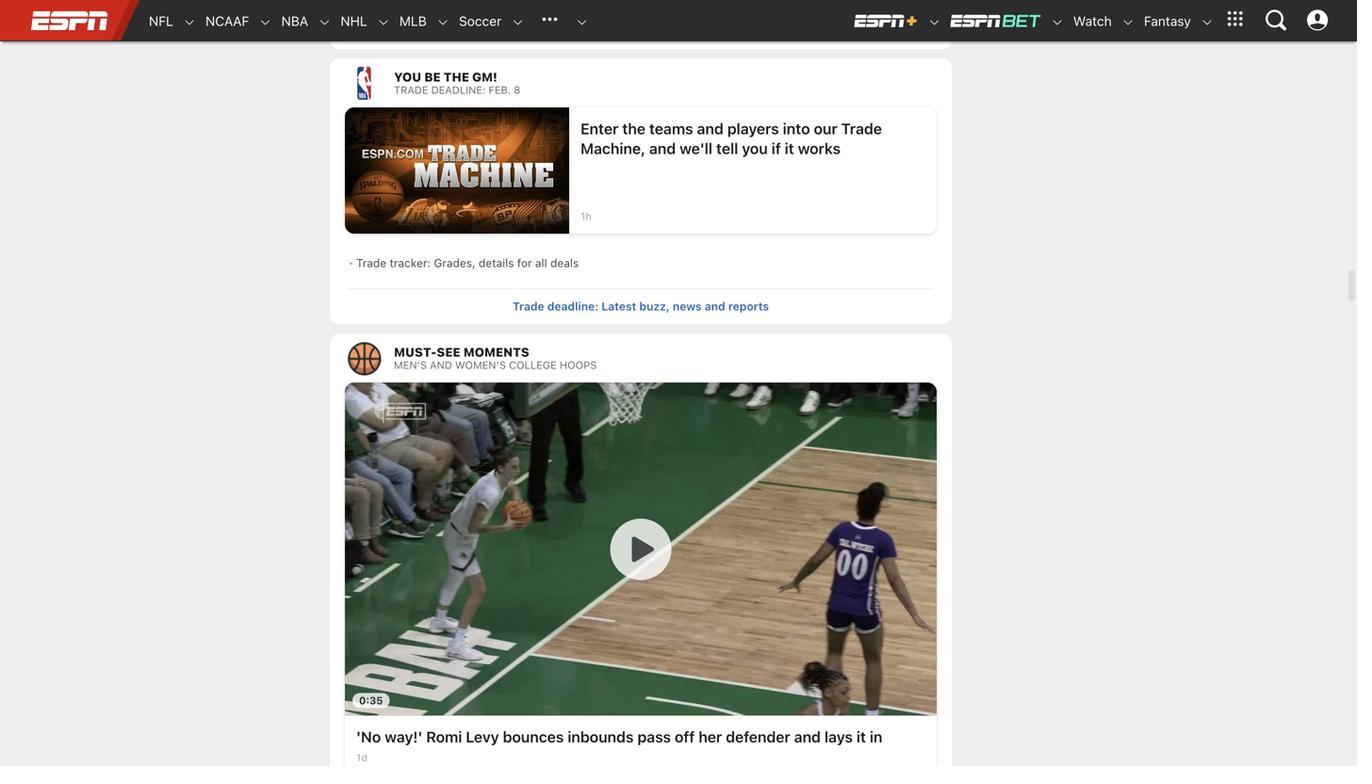 Task type: vqa. For each thing, say whether or not it's contained in the screenshot.
top Trade
yes



Task type: locate. For each thing, give the bounding box(es) containing it.
trade right our
[[842, 120, 882, 138]]

soccer link
[[450, 1, 502, 41]]

0 vertical spatial trade
[[842, 120, 882, 138]]

trade for trade deadline: latest buzz, news and reports
[[513, 300, 545, 313]]

deals
[[551, 257, 579, 270]]

trade left tracker: at top left
[[356, 257, 387, 270]]

and right news
[[705, 300, 726, 313]]

romi
[[426, 728, 462, 746]]

and
[[697, 120, 724, 138], [650, 140, 676, 158], [705, 300, 726, 313], [795, 728, 821, 746]]

0 vertical spatial it
[[785, 140, 794, 158]]

hoops
[[560, 359, 597, 372]]

lays
[[825, 728, 853, 746]]

8
[[514, 84, 521, 96]]

into
[[783, 120, 810, 138]]

'no
[[356, 728, 381, 746]]

men's
[[394, 359, 427, 372]]

'no way!' romi levy bounces inbounds pass off her defender and lays it in
[[356, 728, 883, 746]]

details
[[479, 257, 514, 270]]

her
[[699, 728, 722, 746]]

0 horizontal spatial trade
[[356, 257, 387, 270]]

it right if
[[785, 140, 794, 158]]

1h
[[581, 210, 592, 223]]

the
[[623, 120, 646, 138]]

deadline:
[[431, 84, 486, 96]]

be
[[424, 70, 441, 84]]

bounces
[[503, 728, 564, 746]]

trade
[[394, 84, 428, 96]]

1 horizontal spatial it
[[857, 728, 866, 746]]

trade tracker: grades, details for all deals link
[[356, 249, 933, 277]]

and left lays
[[795, 728, 821, 746]]

defender
[[726, 728, 791, 746]]

you be the gm! trade deadline: feb. 8
[[394, 70, 521, 96]]

news
[[673, 300, 702, 313]]

trade inside enter the teams and players into our trade machine, and we'll tell you if it works
[[842, 120, 882, 138]]

1 vertical spatial trade
[[356, 257, 387, 270]]

trade deadline: latest buzz, news and reports
[[513, 300, 769, 313]]

and down the teams
[[650, 140, 676, 158]]

college
[[509, 359, 557, 372]]

1d
[[356, 752, 368, 764]]

nba link
[[272, 1, 308, 41]]

and up the we'll
[[697, 120, 724, 138]]

1 horizontal spatial trade
[[513, 300, 545, 313]]

must-see moments men's and women's college hoops
[[394, 345, 597, 372]]

feb.
[[489, 84, 511, 96]]

nfl link
[[140, 1, 173, 41]]

trade down for
[[513, 300, 545, 313]]

levy
[[466, 728, 499, 746]]

deadline:
[[548, 300, 599, 313]]

machine,
[[581, 140, 646, 158]]

you
[[742, 140, 768, 158]]

it
[[785, 140, 794, 158], [857, 728, 866, 746]]

teams
[[650, 120, 694, 138]]

2 horizontal spatial trade
[[842, 120, 882, 138]]

latest
[[602, 300, 637, 313]]

nhl link
[[331, 1, 367, 41]]

0 horizontal spatial it
[[785, 140, 794, 158]]

nba
[[281, 13, 308, 29]]

2 vertical spatial trade
[[513, 300, 545, 313]]

it left in on the bottom right
[[857, 728, 866, 746]]

trade
[[842, 120, 882, 138], [356, 257, 387, 270], [513, 300, 545, 313]]



Task type: describe. For each thing, give the bounding box(es) containing it.
6h
[[356, 10, 369, 23]]

brian windhorst
[[380, 10, 459, 23]]

fantasy link
[[1135, 1, 1192, 41]]

watch
[[1074, 13, 1112, 29]]

in
[[870, 728, 883, 746]]

trade for trade tracker: grades, details for all deals
[[356, 257, 387, 270]]

enter
[[581, 120, 619, 138]]

must-
[[394, 345, 437, 359]]

mlb link
[[390, 1, 427, 41]]

pass
[[638, 728, 671, 746]]

buzz,
[[640, 300, 670, 313]]

watch link
[[1064, 1, 1112, 41]]

grades,
[[434, 257, 476, 270]]

players
[[728, 120, 779, 138]]

1 vertical spatial it
[[857, 728, 866, 746]]

inbounds
[[568, 728, 634, 746]]

0:35
[[359, 695, 383, 707]]

and
[[430, 359, 452, 372]]

trade tracker: grades, details for all deals
[[356, 257, 579, 270]]

our
[[814, 120, 838, 138]]

for
[[517, 257, 532, 270]]

the
[[444, 70, 470, 84]]

brian
[[380, 10, 405, 23]]

women's
[[455, 359, 506, 372]]

you
[[394, 70, 422, 84]]

enter the teams and players into our trade machine, and we'll tell you if it works
[[581, 120, 882, 158]]

reports
[[729, 300, 769, 313]]

tell
[[716, 140, 739, 158]]

soccer
[[459, 13, 502, 29]]

gm!
[[472, 70, 498, 84]]

works
[[798, 140, 841, 158]]

mlb
[[400, 13, 427, 29]]

if
[[772, 140, 781, 158]]

ncaaf
[[206, 13, 249, 29]]

nfl
[[149, 13, 173, 29]]

fantasy
[[1144, 13, 1192, 29]]

it inside enter the teams and players into our trade machine, and we'll tell you if it works
[[785, 140, 794, 158]]

trade deadline: latest buzz, news and reports link
[[513, 300, 769, 313]]

way!'
[[385, 728, 423, 746]]

tracker:
[[390, 257, 431, 270]]

off
[[675, 728, 695, 746]]

windhorst
[[408, 10, 459, 23]]

nhl
[[341, 13, 367, 29]]

ncaaf link
[[196, 1, 249, 41]]

moments
[[464, 345, 530, 359]]

all
[[535, 257, 547, 270]]

see
[[437, 345, 461, 359]]

we'll
[[680, 140, 713, 158]]



